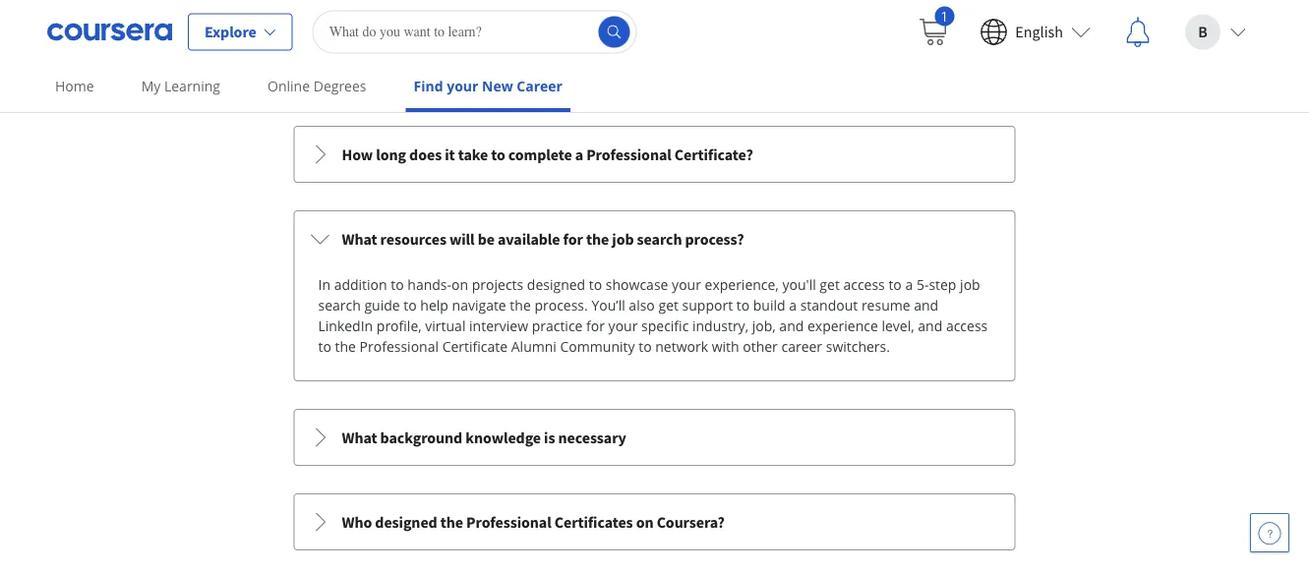 Task type: vqa. For each thing, say whether or not it's contained in the screenshot.
understanding to the left
no



Task type: describe. For each thing, give the bounding box(es) containing it.
process?
[[685, 229, 744, 249]]

on inside in addition to hands-on projects designed to showcase your experience, you'll get access to a 5-step job search guide to help navigate the process. you'll also get support  to build a standout resume and linkedin profile, virtual interview practice for your specific industry, job, and experience level, and access to the professional certificate alumni community to network with other career switchers.
[[452, 275, 468, 294]]

profile,
[[377, 317, 422, 335]]

certificates
[[555, 513, 633, 532]]

1 vertical spatial access
[[946, 317, 988, 335]]

resume
[[862, 296, 911, 315]]

to up 'guide'
[[391, 275, 404, 294]]

level,
[[882, 317, 915, 335]]

be
[[478, 229, 495, 249]]

online degrees link
[[260, 64, 374, 108]]

1 horizontal spatial get
[[820, 275, 840, 294]]

certificate
[[442, 337, 508, 356]]

find your new career link
[[406, 64, 570, 112]]

what resources will be available for the job search process?
[[342, 229, 744, 249]]

job inside in addition to hands-on projects designed to showcase your experience, you'll get access to a 5-step job search guide to help navigate the process. you'll also get support  to build a standout resume and linkedin profile, virtual interview practice for your specific industry, job, and experience level, and access to the professional certificate alumni community to network with other career switchers.
[[960, 275, 980, 294]]

home link
[[47, 64, 102, 108]]

the up showcase
[[586, 229, 609, 249]]

switchers.
[[826, 337, 890, 356]]

what for what resources will be available for the job search process?
[[342, 229, 377, 249]]

showcase
[[606, 275, 668, 294]]

in addition to hands-on projects designed to showcase your experience, you'll get access to a 5-step job search guide to help navigate the process. you'll also get support  to build a standout resume and linkedin profile, virtual interview practice for your specific industry, job, and experience level, and access to the professional certificate alumni community to network with other career switchers.
[[318, 275, 988, 356]]

what resources will be available for the job search process? button
[[295, 212, 1015, 267]]

experience,
[[705, 275, 779, 294]]

the down linkedin
[[335, 337, 356, 356]]

who designed the professional certificates on coursera? button
[[295, 495, 1015, 550]]

home
[[55, 77, 94, 95]]

how
[[342, 145, 373, 164]]

coursera image
[[47, 16, 172, 48]]

2 vertical spatial your
[[609, 317, 638, 335]]

specific
[[641, 317, 689, 335]]

take
[[458, 145, 488, 164]]

and right level,
[[918, 317, 943, 335]]

professional inside dropdown button
[[466, 513, 552, 532]]

professional inside in addition to hands-on projects designed to showcase your experience, you'll get access to a 5-step job search guide to help navigate the process. you'll also get support  to build a standout resume and linkedin profile, virtual interview practice for your specific industry, job, and experience level, and access to the professional certificate alumni community to network with other career switchers.
[[360, 337, 439, 356]]

certificate?
[[675, 145, 753, 164]]

community
[[560, 337, 635, 356]]

guide
[[364, 296, 400, 315]]

for inside in addition to hands-on projects designed to showcase your experience, you'll get access to a 5-step job search guide to help navigate the process. you'll also get support  to build a standout resume and linkedin profile, virtual interview practice for your specific industry, job, and experience level, and access to the professional certificate alumni community to network with other career switchers.
[[586, 317, 605, 335]]

linkedin
[[318, 317, 373, 335]]

in
[[318, 275, 331, 294]]

0 horizontal spatial get
[[659, 296, 679, 315]]

to inside how long does it take to complete a professional certificate? 'dropdown button'
[[491, 145, 505, 164]]

english button
[[964, 0, 1107, 63]]

job,
[[752, 317, 776, 335]]

online degrees
[[268, 77, 366, 95]]

english
[[1015, 22, 1063, 42]]

it
[[445, 145, 455, 164]]

available
[[498, 229, 560, 249]]

how long does it take to complete a professional certificate? button
[[295, 127, 1015, 182]]

my
[[141, 77, 161, 95]]

process.
[[535, 296, 588, 315]]

build
[[753, 296, 786, 315]]

other
[[743, 337, 778, 356]]

career
[[782, 337, 822, 356]]

industry,
[[692, 317, 749, 335]]

shopping cart: 1 item element
[[917, 6, 955, 48]]

2 horizontal spatial a
[[905, 275, 913, 294]]

0 vertical spatial access
[[843, 275, 885, 294]]

what for what background knowledge is necessary
[[342, 428, 377, 448]]

projects
[[472, 275, 524, 294]]

knowledge
[[466, 428, 541, 448]]



Task type: locate. For each thing, give the bounding box(es) containing it.
what left "background"
[[342, 428, 377, 448]]

0 vertical spatial professional
[[586, 145, 672, 164]]

1 horizontal spatial job
[[960, 275, 980, 294]]

practice
[[532, 317, 583, 335]]

2 vertical spatial a
[[789, 296, 797, 315]]

5-
[[917, 275, 929, 294]]

experience
[[808, 317, 878, 335]]

get
[[820, 275, 840, 294], [659, 296, 679, 315]]

2 horizontal spatial professional
[[586, 145, 672, 164]]

0 horizontal spatial access
[[843, 275, 885, 294]]

to up resume
[[889, 275, 902, 294]]

and
[[914, 296, 939, 315], [779, 317, 804, 335], [918, 317, 943, 335]]

1 horizontal spatial your
[[609, 317, 638, 335]]

network
[[655, 337, 708, 356]]

who designed the professional certificates on coursera?
[[342, 513, 725, 532]]

0 vertical spatial a
[[575, 145, 583, 164]]

complete
[[508, 145, 572, 164]]

0 vertical spatial search
[[637, 229, 682, 249]]

to down experience,
[[737, 296, 750, 315]]

professional
[[586, 145, 672, 164], [360, 337, 439, 356], [466, 513, 552, 532]]

get up the specific
[[659, 296, 679, 315]]

0 vertical spatial get
[[820, 275, 840, 294]]

on up navigate
[[452, 275, 468, 294]]

a
[[575, 145, 583, 164], [905, 275, 913, 294], [789, 296, 797, 315]]

you'll
[[592, 296, 625, 315]]

1 horizontal spatial designed
[[527, 275, 585, 294]]

you'll
[[782, 275, 816, 294]]

1 vertical spatial what
[[342, 428, 377, 448]]

for inside dropdown button
[[563, 229, 583, 249]]

necessary
[[558, 428, 626, 448]]

job inside dropdown button
[[612, 229, 634, 249]]

support
[[682, 296, 733, 315]]

resources
[[380, 229, 446, 249]]

access down step
[[946, 317, 988, 335]]

help center image
[[1258, 521, 1282, 545]]

standout
[[800, 296, 858, 315]]

0 horizontal spatial on
[[452, 275, 468, 294]]

background
[[380, 428, 463, 448]]

b
[[1198, 22, 1208, 42]]

0 vertical spatial what
[[342, 229, 377, 249]]

your right the find
[[447, 77, 478, 95]]

to right take
[[491, 145, 505, 164]]

virtual
[[425, 317, 466, 335]]

0 horizontal spatial a
[[575, 145, 583, 164]]

1 horizontal spatial on
[[636, 513, 654, 532]]

your up support
[[672, 275, 701, 294]]

new
[[482, 77, 513, 95]]

0 horizontal spatial job
[[612, 229, 634, 249]]

designed inside dropdown button
[[375, 513, 437, 532]]

professional down knowledge on the left of page
[[466, 513, 552, 532]]

the down "background"
[[440, 513, 463, 532]]

for up the community
[[586, 317, 605, 335]]

on left coursera?
[[636, 513, 654, 532]]

1 vertical spatial job
[[960, 275, 980, 294]]

1 horizontal spatial search
[[637, 229, 682, 249]]

what background knowledge is necessary
[[342, 428, 626, 448]]

1 link
[[901, 0, 964, 63]]

0 vertical spatial your
[[447, 77, 478, 95]]

a right the complete
[[575, 145, 583, 164]]

degrees
[[313, 77, 366, 95]]

What do you want to learn? text field
[[313, 10, 637, 54]]

your
[[447, 77, 478, 95], [672, 275, 701, 294], [609, 317, 638, 335]]

career
[[517, 77, 563, 95]]

0 horizontal spatial designed
[[375, 513, 437, 532]]

on
[[452, 275, 468, 294], [636, 513, 654, 532]]

1 vertical spatial get
[[659, 296, 679, 315]]

learning
[[164, 77, 220, 95]]

to down linkedin
[[318, 337, 331, 356]]

professional inside 'dropdown button'
[[586, 145, 672, 164]]

online
[[268, 77, 310, 95]]

alumni
[[511, 337, 557, 356]]

your down the 'you'll'
[[609, 317, 638, 335]]

0 vertical spatial job
[[612, 229, 634, 249]]

search up linkedin
[[318, 296, 361, 315]]

on inside dropdown button
[[636, 513, 654, 532]]

what up addition
[[342, 229, 377, 249]]

my learning link
[[133, 64, 228, 108]]

search
[[637, 229, 682, 249], [318, 296, 361, 315]]

job up showcase
[[612, 229, 634, 249]]

1 vertical spatial designed
[[375, 513, 437, 532]]

the
[[586, 229, 609, 249], [510, 296, 531, 315], [335, 337, 356, 356], [440, 513, 463, 532]]

search inside in addition to hands-on projects designed to showcase your experience, you'll get access to a 5-step job search guide to help navigate the process. you'll also get support  to build a standout resume and linkedin profile, virtual interview practice for your specific industry, job, and experience level, and access to the professional certificate alumni community to network with other career switchers.
[[318, 296, 361, 315]]

to
[[491, 145, 505, 164], [391, 275, 404, 294], [589, 275, 602, 294], [889, 275, 902, 294], [404, 296, 417, 315], [737, 296, 750, 315], [318, 337, 331, 356], [639, 337, 652, 356]]

to up the 'you'll'
[[589, 275, 602, 294]]

hands-
[[408, 275, 452, 294]]

for
[[563, 229, 583, 249], [586, 317, 605, 335]]

navigate
[[452, 296, 506, 315]]

does
[[409, 145, 442, 164]]

interview
[[469, 317, 528, 335]]

coursera?
[[657, 513, 725, 532]]

who
[[342, 513, 372, 532]]

access up resume
[[843, 275, 885, 294]]

to down the specific
[[639, 337, 652, 356]]

and up career
[[779, 317, 804, 335]]

0 vertical spatial designed
[[527, 275, 585, 294]]

None search field
[[313, 10, 637, 54]]

1 horizontal spatial professional
[[466, 513, 552, 532]]

1 vertical spatial on
[[636, 513, 654, 532]]

what inside what background knowledge is necessary "dropdown button"
[[342, 428, 377, 448]]

what inside what resources will be available for the job search process? dropdown button
[[342, 229, 377, 249]]

2 horizontal spatial your
[[672, 275, 701, 294]]

professional down profile,
[[360, 337, 439, 356]]

and down '5-'
[[914, 296, 939, 315]]

0 horizontal spatial professional
[[360, 337, 439, 356]]

0 horizontal spatial search
[[318, 296, 361, 315]]

1 vertical spatial a
[[905, 275, 913, 294]]

will
[[450, 229, 475, 249]]

1 what from the top
[[342, 229, 377, 249]]

find
[[414, 77, 443, 95]]

a inside 'dropdown button'
[[575, 145, 583, 164]]

my learning
[[141, 77, 220, 95]]

how long does it take to complete a professional certificate?
[[342, 145, 753, 164]]

professional left certificate?
[[586, 145, 672, 164]]

designed right who
[[375, 513, 437, 532]]

with
[[712, 337, 739, 356]]

1 horizontal spatial for
[[586, 317, 605, 335]]

find your new career
[[414, 77, 563, 95]]

search up showcase
[[637, 229, 682, 249]]

0 horizontal spatial for
[[563, 229, 583, 249]]

0 horizontal spatial your
[[447, 77, 478, 95]]

job
[[612, 229, 634, 249], [960, 275, 980, 294]]

b button
[[1170, 0, 1262, 63]]

1 horizontal spatial a
[[789, 296, 797, 315]]

2 vertical spatial professional
[[466, 513, 552, 532]]

a down you'll
[[789, 296, 797, 315]]

designed up process. in the left bottom of the page
[[527, 275, 585, 294]]

for right available
[[563, 229, 583, 249]]

explore button
[[188, 13, 293, 51]]

search inside dropdown button
[[637, 229, 682, 249]]

0 vertical spatial for
[[563, 229, 583, 249]]

1 horizontal spatial access
[[946, 317, 988, 335]]

1 vertical spatial professional
[[360, 337, 439, 356]]

0 vertical spatial on
[[452, 275, 468, 294]]

addition
[[334, 275, 387, 294]]

explore
[[205, 22, 256, 42]]

what background knowledge is necessary button
[[295, 410, 1015, 465]]

1 vertical spatial search
[[318, 296, 361, 315]]

access
[[843, 275, 885, 294], [946, 317, 988, 335]]

a left '5-'
[[905, 275, 913, 294]]

what
[[342, 229, 377, 249], [342, 428, 377, 448]]

help
[[420, 296, 448, 315]]

designed inside in addition to hands-on projects designed to showcase your experience, you'll get access to a 5-step job search guide to help navigate the process. you'll also get support  to build a standout resume and linkedin profile, virtual interview practice for your specific industry, job, and experience level, and access to the professional certificate alumni community to network with other career switchers.
[[527, 275, 585, 294]]

step
[[929, 275, 957, 294]]

also
[[629, 296, 655, 315]]

to up profile,
[[404, 296, 417, 315]]

designed
[[527, 275, 585, 294], [375, 513, 437, 532]]

is
[[544, 428, 555, 448]]

2 what from the top
[[342, 428, 377, 448]]

job right step
[[960, 275, 980, 294]]

1 vertical spatial for
[[586, 317, 605, 335]]

1 vertical spatial your
[[672, 275, 701, 294]]

long
[[376, 145, 406, 164]]

1
[[941, 6, 949, 25]]

the up interview
[[510, 296, 531, 315]]

get up standout
[[820, 275, 840, 294]]



